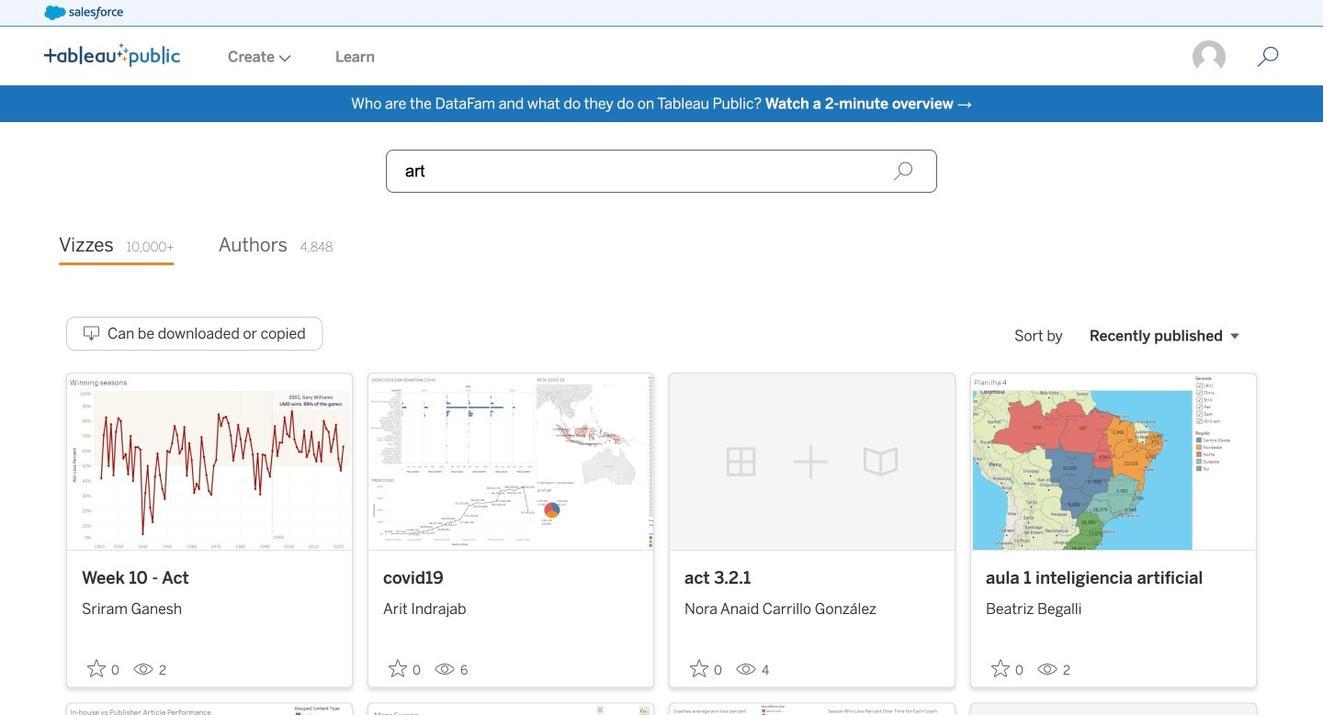 Task type: vqa. For each thing, say whether or not it's contained in the screenshot.
Publish
no



Task type: locate. For each thing, give the bounding box(es) containing it.
add favorite button for second workbook thumbnail from right
[[685, 654, 729, 684]]

4 workbook thumbnail image from the left
[[971, 374, 1256, 550]]

workbook thumbnail image
[[67, 374, 352, 550], [368, 374, 653, 550], [670, 374, 955, 550], [971, 374, 1256, 550]]

0 horizontal spatial add favorite image
[[389, 660, 407, 678]]

1 horizontal spatial add favorite image
[[690, 660, 708, 678]]

Add Favorite button
[[82, 654, 126, 684], [383, 654, 427, 684], [685, 654, 729, 684], [986, 654, 1030, 684]]

search image
[[893, 161, 913, 181]]

go to search image
[[1235, 46, 1301, 68]]

add favorite image for add favorite button for second workbook thumbnail from right
[[690, 660, 708, 678]]

add favorite image for 2nd workbook thumbnail from left add favorite button
[[389, 660, 407, 678]]

add favorite image for add favorite button related to 4th workbook thumbnail from the left
[[991, 660, 1010, 678]]

3 add favorite button from the left
[[685, 654, 729, 684]]

add favorite button for 4th workbook thumbnail from the left
[[986, 654, 1030, 684]]

1 add favorite image from the left
[[389, 660, 407, 678]]

2 add favorite image from the left
[[690, 660, 708, 678]]

2 add favorite button from the left
[[383, 654, 427, 684]]

add favorite image
[[87, 660, 106, 678]]

4 add favorite button from the left
[[986, 654, 1030, 684]]

3 add favorite image from the left
[[991, 660, 1010, 678]]

gary.orlando image
[[1191, 39, 1228, 75]]

1 add favorite button from the left
[[82, 654, 126, 684]]

2 horizontal spatial add favorite image
[[991, 660, 1010, 678]]

add favorite image
[[389, 660, 407, 678], [690, 660, 708, 678], [991, 660, 1010, 678]]



Task type: describe. For each thing, give the bounding box(es) containing it.
2 workbook thumbnail image from the left
[[368, 374, 653, 550]]

add favorite button for 2nd workbook thumbnail from left
[[383, 654, 427, 684]]

add favorite button for 1st workbook thumbnail from left
[[82, 654, 126, 684]]

1 workbook thumbnail image from the left
[[67, 374, 352, 550]]

3 workbook thumbnail image from the left
[[670, 374, 955, 550]]

create image
[[275, 55, 291, 62]]

logo image
[[44, 43, 180, 67]]

salesforce logo image
[[44, 6, 123, 20]]

Search input field
[[386, 150, 937, 193]]



